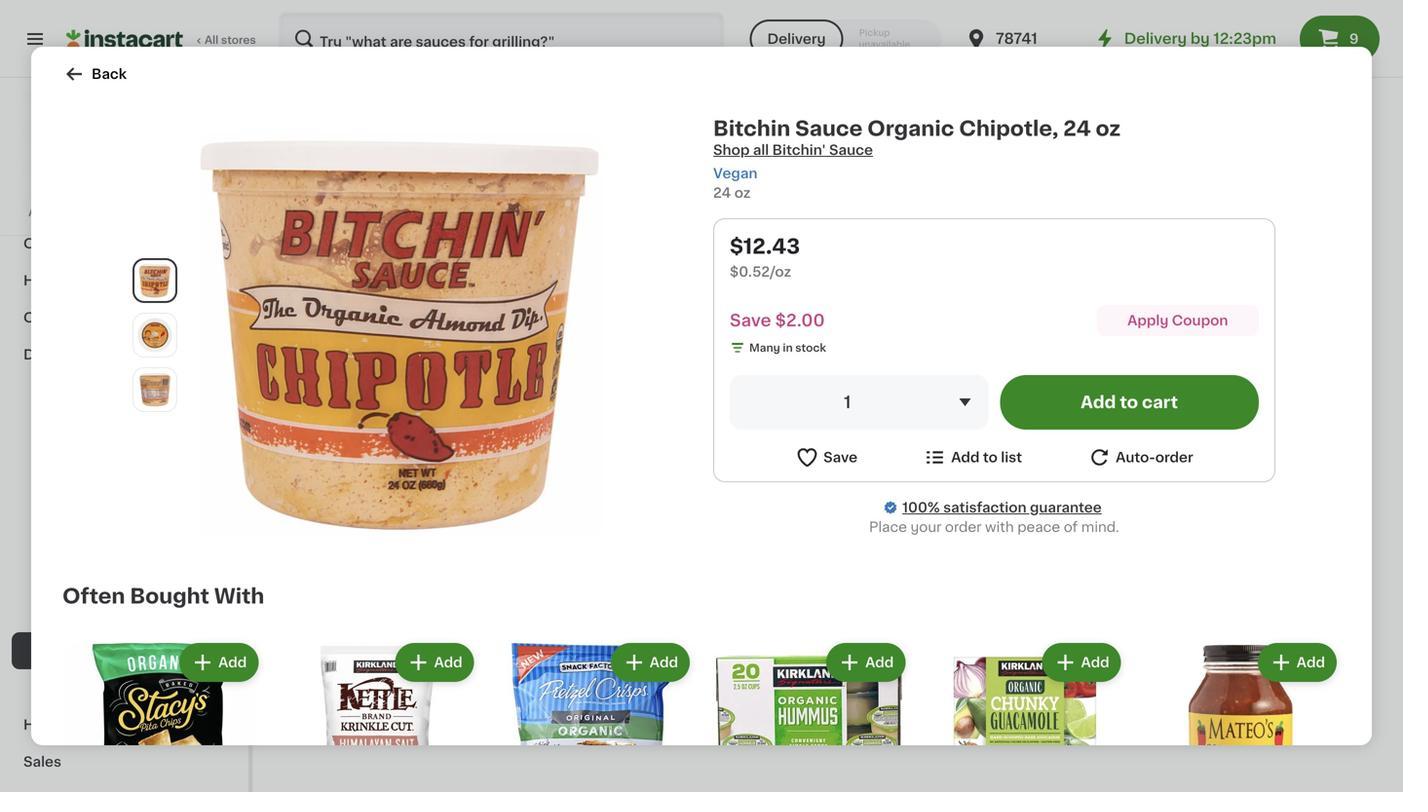 Task type: locate. For each thing, give the bounding box(es) containing it.
delivery
[[1124, 32, 1187, 46], [767, 32, 826, 46]]

0 vertical spatial goods
[[68, 126, 115, 139]]

to inside add to list button
[[983, 451, 998, 464]]

0 horizontal spatial many in stock
[[312, 533, 389, 543]]

0 vertical spatial order
[[1155, 451, 1193, 464]]

to left cart
[[1120, 394, 1138, 411]]

1 vertical spatial in
[[345, 533, 355, 543]]

& right deli
[[54, 348, 66, 362]]

0 horizontal spatial bitchin
[[292, 475, 340, 488]]

bitchin sauce organic chipotle, 24 oz 24 oz
[[292, 475, 444, 524]]

0 vertical spatial satisfaction
[[82, 188, 147, 198]]

1 horizontal spatial many
[[749, 343, 780, 353]]

1 horizontal spatial save
[[824, 451, 858, 464]]

0 vertical spatial sauce
[[795, 118, 863, 139]]

1 vertical spatial bitchin
[[292, 475, 340, 488]]

costco
[[53, 207, 94, 218]]

chipotle, down 78741 at the right of page
[[959, 118, 1059, 139]]

oz
[[1096, 118, 1121, 139], [734, 186, 751, 200], [378, 494, 394, 508], [309, 513, 322, 524]]

0 horizontal spatial order
[[945, 520, 982, 534]]

1 horizontal spatial vegan
[[713, 167, 758, 180]]

home goods link
[[12, 706, 237, 743]]

bitchin inside bitchin sauce organic chipotle, 24 oz shop all bitchin' sauce vegan 24 oz
[[713, 118, 790, 139]]

goods for paper goods
[[68, 126, 115, 139]]

1 horizontal spatial delivery
[[1124, 32, 1187, 46]]

0 vertical spatial many in stock
[[749, 343, 826, 353]]

1
[[844, 394, 851, 411]]

organic inside bitchin sauce organic chipotle, 24 oz 24 oz
[[390, 475, 444, 488]]

to left 'list'
[[983, 451, 998, 464]]

health
[[23, 163, 70, 176]]

stock down bitchin sauce organic chipotle, 24 oz 24 oz
[[358, 533, 389, 543]]

0 vertical spatial 100%
[[50, 188, 79, 198]]

order
[[1155, 451, 1193, 464], [945, 520, 982, 534]]

0 horizontal spatial 100% satisfaction guarantee
[[50, 188, 206, 198]]

100% satisfaction guarantee up membership
[[50, 188, 206, 198]]

0 vertical spatial 100% satisfaction guarantee
[[50, 188, 206, 198]]

0 horizontal spatial in
[[345, 533, 355, 543]]

all stores
[[205, 35, 256, 45]]

0 vertical spatial many
[[749, 343, 780, 353]]

1 vertical spatial sauce
[[344, 475, 387, 488]]

1 vertical spatial 100% satisfaction guarantee
[[902, 501, 1102, 514]]

100% up costco at left
[[50, 188, 79, 198]]

& right dips
[[70, 644, 81, 658]]

100% inside button
[[50, 188, 79, 198]]

delivery inside button
[[767, 32, 826, 46]]

order down cart
[[1155, 451, 1193, 464]]

1 vertical spatial organic
[[390, 475, 444, 488]]

vegan
[[713, 167, 758, 180], [294, 427, 329, 438]]

to left save
[[169, 207, 180, 218]]

1 vertical spatial goods
[[68, 237, 114, 250]]

add button inside 'product' group
[[377, 279, 452, 314]]

many down bitchin sauce organic chipotle, 24 oz 24 oz
[[312, 533, 343, 543]]

1 horizontal spatial sauce
[[795, 118, 863, 139]]

0 horizontal spatial satisfaction
[[82, 188, 147, 198]]

save
[[183, 207, 208, 218]]

0 vertical spatial guarantee
[[150, 188, 206, 198]]

organic for bitchin sauce organic chipotle, 24 oz 24 oz
[[390, 475, 444, 488]]

many in stock
[[749, 343, 826, 353], [312, 533, 389, 543]]

back
[[92, 67, 127, 81]]

hard beverages link
[[12, 262, 237, 299]]

100% up the "your"
[[902, 501, 940, 514]]

chipotle,
[[959, 118, 1059, 139], [292, 494, 354, 508]]

eat
[[100, 570, 123, 584]]

1 vertical spatial guarantee
[[1030, 501, 1102, 514]]

2 vertical spatial goods
[[69, 718, 116, 732]]

enlarge dips & spreads bitchin' sauce organic chipotle unknown (opens in a new tab) image
[[138, 318, 173, 353]]

0 horizontal spatial organic
[[390, 475, 444, 488]]

goods inside other goods link
[[68, 237, 114, 250]]

personal
[[88, 163, 150, 176]]

vegan up reset
[[713, 167, 758, 180]]

enlarge dips & spreads bitchin' sauce organic chipotle hero (opens in a new tab) image
[[138, 263, 173, 298]]

sauce inside bitchin sauce organic chipotle, 24 oz shop all bitchin' sauce vegan 24 oz
[[795, 118, 863, 139]]

shop
[[713, 143, 750, 157]]

on
[[309, 184, 330, 198]]

1 horizontal spatial satisfaction
[[943, 501, 1027, 514]]

in down bitchin sauce organic chipotle, 24 oz 24 oz
[[345, 533, 355, 543]]

bitchin'
[[772, 143, 826, 157]]

sauce for bitchin sauce organic chipotle, 24 oz shop all bitchin' sauce vegan 24 oz
[[795, 118, 863, 139]]

satisfaction up place your order with peace of mind.
[[943, 501, 1027, 514]]

delivery for delivery by 12:23pm
[[1124, 32, 1187, 46]]

1 horizontal spatial in
[[783, 343, 793, 353]]

add to list
[[951, 451, 1022, 464]]

stock
[[795, 343, 826, 353], [358, 533, 389, 543]]

& down beverages
[[90, 311, 101, 324]]

& for dairy
[[54, 348, 66, 362]]

& down often bought with
[[161, 607, 172, 621]]

in down save $2.00
[[783, 343, 793, 353]]

1 vertical spatial save
[[824, 451, 858, 464]]

add button
[[377, 279, 452, 314], [181, 645, 257, 680], [397, 645, 472, 680], [613, 645, 688, 680], [828, 645, 904, 680], [1044, 645, 1119, 680], [1260, 645, 1335, 680]]

0 vertical spatial save
[[730, 312, 771, 329]]

0 horizontal spatial delivery
[[767, 32, 826, 46]]

guarantee
[[150, 188, 206, 198], [1030, 501, 1102, 514]]

with
[[214, 586, 264, 607]]

to up often
[[83, 570, 97, 584]]

bought
[[130, 586, 209, 607]]

add costco membership to save link
[[28, 205, 220, 220]]

& right health
[[73, 163, 85, 176]]

organic inside bitchin sauce organic chipotle, 24 oz shop all bitchin' sauce vegan 24 oz
[[867, 118, 954, 139]]

1 horizontal spatial order
[[1155, 451, 1193, 464]]

reset
[[720, 184, 762, 198]]

0 horizontal spatial many
[[312, 533, 343, 543]]

enlarge dips & spreads bitchin' sauce organic chipotle unknown (opens in a new tab) image
[[138, 372, 173, 407]]

bitchin down 12
[[292, 475, 340, 488]]

goods
[[68, 126, 115, 139], [68, 237, 114, 250], [69, 718, 116, 732]]

guarantee up of
[[1030, 501, 1102, 514]]

chipotle, down $ 12 43 at bottom
[[292, 494, 354, 508]]

organic
[[867, 118, 954, 139], [390, 475, 444, 488]]

ready to eat meals & sides
[[35, 570, 223, 584]]

many in stock down bitchin sauce organic chipotle, 24 oz 24 oz
[[312, 533, 389, 543]]

& inside "link"
[[73, 163, 85, 176]]

0 vertical spatial bitchin
[[713, 118, 790, 139]]

0 horizontal spatial save
[[730, 312, 771, 329]]

to inside add to cart button
[[1120, 394, 1138, 411]]

many down save $2.00
[[749, 343, 780, 353]]

chipotle, inside bitchin sauce organic chipotle, 24 oz shop all bitchin' sauce vegan 24 oz
[[959, 118, 1059, 139]]

guarantee down care
[[150, 188, 206, 198]]

beverages
[[61, 274, 136, 287]]

1 horizontal spatial 100%
[[902, 501, 940, 514]]

&
[[73, 163, 85, 176], [90, 311, 101, 324], [54, 348, 66, 362], [171, 570, 182, 584], [161, 607, 172, 621], [70, 644, 81, 658]]

cleaning & laundry link
[[12, 299, 237, 336]]

0 vertical spatial chipotle,
[[959, 118, 1059, 139]]

satisfaction
[[82, 188, 147, 198], [943, 501, 1027, 514]]

1 horizontal spatial bitchin
[[713, 118, 790, 139]]

chipotle, inside bitchin sauce organic chipotle, 24 oz 24 oz
[[292, 494, 354, 508]]

24
[[1063, 118, 1091, 139], [713, 186, 731, 200], [358, 494, 375, 508], [292, 513, 306, 524]]

paper goods
[[23, 126, 115, 139]]

to inside add costco membership to save link
[[169, 207, 180, 218]]

to for ready to eat meals & sides
[[83, 570, 97, 584]]

78741
[[996, 32, 1038, 46]]

1 horizontal spatial chipotle,
[[959, 118, 1059, 139]]

78741 button
[[965, 12, 1082, 66]]

many in stock down save $2.00
[[749, 343, 826, 353]]

bitchin inside bitchin sauce organic chipotle, 24 oz 24 oz
[[292, 475, 340, 488]]

other goods
[[23, 237, 114, 250]]

1 vertical spatial 100%
[[902, 501, 940, 514]]

goods inside home goods link
[[69, 718, 116, 732]]

prepared
[[35, 607, 98, 621]]

1 vertical spatial chipotle,
[[292, 494, 354, 508]]

to
[[169, 207, 180, 218], [1120, 394, 1138, 411], [983, 451, 998, 464], [83, 570, 97, 584]]

sides
[[185, 570, 223, 584]]

instacart logo image
[[66, 27, 183, 51]]

bitchin up all
[[713, 118, 790, 139]]

1 vertical spatial stock
[[358, 533, 389, 543]]

0 vertical spatial vegan
[[713, 167, 758, 180]]

0 vertical spatial organic
[[867, 118, 954, 139]]

save for save
[[824, 451, 858, 464]]

1 horizontal spatial organic
[[867, 118, 954, 139]]

bitchin for bitchin sauce organic chipotle, 24 oz 24 oz
[[292, 475, 340, 488]]

None search field
[[279, 12, 724, 66]]

service type group
[[750, 19, 941, 58]]

goods inside the paper goods "link"
[[68, 126, 115, 139]]

delivery by 12:23pm
[[1124, 32, 1276, 46]]

sauce inside bitchin sauce organic chipotle, 24 oz 24 oz
[[344, 475, 387, 488]]

0 horizontal spatial chipotle,
[[292, 494, 354, 508]]

product group
[[292, 273, 458, 589], [62, 639, 262, 792], [278, 639, 478, 792], [494, 639, 694, 792], [709, 639, 909, 792], [925, 639, 1125, 792], [1141, 639, 1341, 792]]

& up "bought"
[[171, 570, 182, 584]]

0 horizontal spatial 100%
[[50, 188, 79, 198]]

hard beverages
[[23, 274, 136, 287]]

0 horizontal spatial stock
[[358, 533, 389, 543]]

save left $2.00
[[730, 312, 771, 329]]

chipotle, for bitchin sauce organic chipotle, 24 oz shop all bitchin' sauce vegan 24 oz
[[959, 118, 1059, 139]]

add costco membership to save
[[28, 207, 208, 218]]

goods up health & personal care
[[68, 126, 115, 139]]

0 horizontal spatial vegan
[[294, 427, 329, 438]]

vegan inside 'product' group
[[294, 427, 329, 438]]

stock down $2.00
[[795, 343, 826, 353]]

1 vertical spatial many
[[312, 533, 343, 543]]

dips & spreads link
[[12, 632, 237, 669]]

0 horizontal spatial guarantee
[[150, 188, 206, 198]]

goods right home
[[69, 718, 116, 732]]

1 vertical spatial many in stock
[[312, 533, 389, 543]]

wine
[[23, 200, 59, 213]]

sales
[[23, 755, 61, 769]]

save for save $2.00
[[730, 312, 771, 329]]

order left with on the bottom of page
[[945, 520, 982, 534]]

100%
[[50, 188, 79, 198], [902, 501, 940, 514]]

paper
[[23, 126, 65, 139]]

1 horizontal spatial guarantee
[[1030, 501, 1102, 514]]

butter link
[[12, 669, 237, 706]]

to inside ready to eat meals & sides link
[[83, 570, 97, 584]]

delivery for delivery
[[767, 32, 826, 46]]

ready to eat meals & sides link
[[12, 558, 237, 595]]

vegan up $
[[294, 427, 329, 438]]

meats
[[175, 607, 218, 621]]

goods down costco at left
[[68, 237, 114, 250]]

spreads
[[84, 644, 141, 658]]

1 vertical spatial vegan
[[294, 427, 329, 438]]

1 horizontal spatial stock
[[795, 343, 826, 353]]

0 horizontal spatial sauce
[[344, 475, 387, 488]]

43
[[328, 450, 342, 460]]

save down "1"
[[824, 451, 858, 464]]

save inside button
[[824, 451, 858, 464]]

on sale button
[[292, 171, 395, 210]]

save button
[[795, 445, 858, 470]]

satisfaction up add costco membership to save
[[82, 188, 147, 198]]

many
[[749, 343, 780, 353], [312, 533, 343, 543]]

100% satisfaction guarantee up with on the bottom of page
[[902, 501, 1102, 514]]

auto-order
[[1116, 451, 1193, 464]]



Task type: describe. For each thing, give the bounding box(es) containing it.
$12.43 $0.52/oz
[[730, 236, 800, 279]]

delivery button
[[750, 19, 843, 58]]

$
[[296, 450, 303, 460]]

many inside 'product' group
[[312, 533, 343, 543]]

add to cart button
[[1000, 375, 1259, 430]]

prepared chicken & meats link
[[12, 595, 237, 632]]

deli & dairy link
[[12, 336, 237, 373]]

to for add to cart
[[1120, 394, 1138, 411]]

9
[[1349, 32, 1359, 46]]

$12.43
[[730, 236, 800, 257]]

often bought with
[[62, 586, 264, 607]]

1 horizontal spatial 100% satisfaction guarantee
[[902, 501, 1102, 514]]

add inside 'product' group
[[414, 289, 442, 303]]

wine link
[[12, 188, 237, 225]]

place
[[869, 520, 907, 534]]

in inside 'product' group
[[345, 533, 355, 543]]

paper goods link
[[12, 114, 237, 151]]

apply
[[1128, 314, 1169, 327]]

butter
[[35, 681, 78, 695]]

list
[[1001, 451, 1022, 464]]

coupon
[[1172, 314, 1228, 327]]

sale
[[333, 184, 363, 198]]

to for add to list
[[983, 451, 998, 464]]

organic for bitchin sauce organic chipotle, 24 oz shop all bitchin' sauce vegan 24 oz
[[867, 118, 954, 139]]

chipotle, for bitchin sauce organic chipotle, 24 oz 24 oz
[[292, 494, 354, 508]]

1 field
[[730, 375, 988, 430]]

dips & spreads
[[35, 644, 141, 658]]

your
[[911, 520, 942, 534]]

auto-order button
[[1088, 445, 1193, 470]]

deli & dairy
[[23, 348, 107, 362]]

cart
[[1142, 394, 1178, 411]]

0 vertical spatial stock
[[795, 343, 826, 353]]

deli
[[23, 348, 51, 362]]

order inside button
[[1155, 451, 1193, 464]]

other goods link
[[12, 225, 237, 262]]

100% satisfaction guarantee button
[[30, 181, 218, 201]]

sales link
[[12, 743, 237, 781]]

back button
[[62, 62, 127, 86]]

place your order with peace of mind.
[[869, 520, 1119, 534]]

100% satisfaction guarantee inside 100% satisfaction guarantee button
[[50, 188, 206, 198]]

$0.52/oz
[[730, 265, 791, 279]]

& for laundry
[[90, 311, 101, 324]]

many in stock inside 'product' group
[[312, 533, 389, 543]]

1 vertical spatial order
[[945, 520, 982, 534]]

satisfaction inside button
[[82, 188, 147, 198]]

liquor
[[23, 89, 68, 102]]

product group containing 12
[[292, 273, 458, 589]]

health & personal care link
[[12, 151, 237, 188]]

auto-
[[1116, 451, 1155, 464]]

dips & spreads bitchin' sauce organic chipotle hero image
[[198, 133, 603, 538]]

all
[[753, 143, 769, 157]]

guarantee inside 100% satisfaction guarantee button
[[150, 188, 206, 198]]

other
[[23, 237, 64, 250]]

goods for other goods
[[68, 237, 114, 250]]

reset button
[[715, 171, 767, 210]]

save $2.00
[[730, 312, 825, 329]]

cleaning
[[23, 311, 86, 324]]

chicken
[[101, 607, 157, 621]]

delivery by 12:23pm link
[[1093, 27, 1276, 51]]

& for spreads
[[70, 644, 81, 658]]

all
[[205, 35, 219, 45]]

liquor link
[[12, 77, 237, 114]]

by
[[1191, 32, 1210, 46]]

1 vertical spatial satisfaction
[[943, 501, 1027, 514]]

0 vertical spatial in
[[783, 343, 793, 353]]

apply coupon
[[1128, 314, 1228, 327]]

goods for home goods
[[69, 718, 116, 732]]

sauce for bitchin sauce organic chipotle, 24 oz 24 oz
[[344, 475, 387, 488]]

apply coupon button
[[1097, 305, 1259, 336]]

cleaning & laundry
[[23, 311, 162, 324]]

9 button
[[1300, 16, 1380, 62]]

home goods
[[23, 718, 116, 732]]

with
[[985, 520, 1014, 534]]

bitchin sauce organic chipotle, 24 oz shop all bitchin' sauce vegan 24 oz
[[713, 118, 1121, 200]]

meals
[[126, 570, 167, 584]]

laundry
[[104, 311, 162, 324]]

hard
[[23, 274, 58, 287]]

costco logo image
[[106, 101, 143, 138]]

guarantee inside 100% satisfaction guarantee link
[[1030, 501, 1102, 514]]

often
[[62, 586, 125, 607]]

add to list button
[[923, 445, 1022, 470]]

1 horizontal spatial many in stock
[[749, 343, 826, 353]]

bitchin for bitchin sauce organic chipotle, 24 oz shop all bitchin' sauce vegan 24 oz
[[713, 118, 790, 139]]

care
[[153, 163, 187, 176]]

health & personal care
[[23, 163, 187, 176]]

sauce
[[829, 143, 873, 157]]

stock inside 'product' group
[[358, 533, 389, 543]]

membership
[[96, 207, 166, 218]]

$ 12 43
[[296, 449, 342, 469]]

12
[[303, 449, 326, 469]]

stores
[[221, 35, 256, 45]]

dips
[[35, 644, 66, 658]]

dairy
[[69, 348, 107, 362]]

on sale
[[309, 184, 363, 198]]

add to cart
[[1081, 394, 1178, 411]]

vegan inside bitchin sauce organic chipotle, 24 oz shop all bitchin' sauce vegan 24 oz
[[713, 167, 758, 180]]

mind.
[[1081, 520, 1119, 534]]

& for personal
[[73, 163, 85, 176]]

of
[[1064, 520, 1078, 534]]

prepared chicken & meats
[[35, 607, 218, 621]]

home
[[23, 718, 66, 732]]

12:23pm
[[1214, 32, 1276, 46]]



Task type: vqa. For each thing, say whether or not it's contained in the screenshot.
the Sales link
yes



